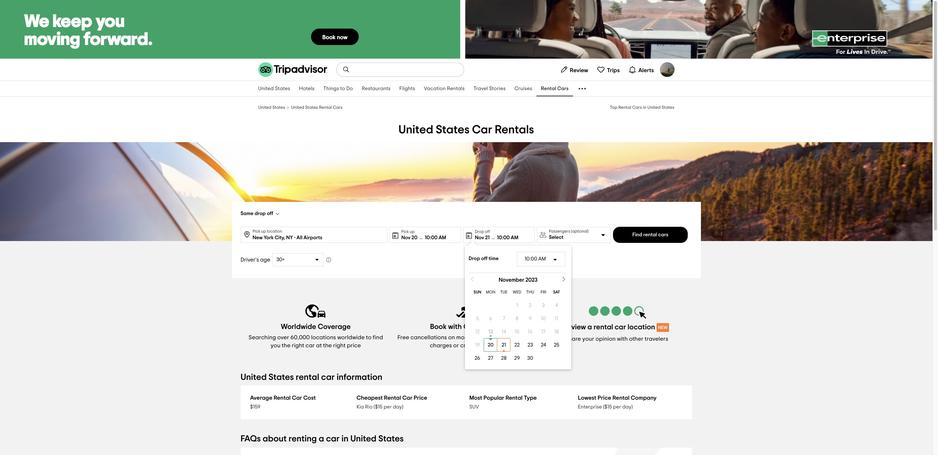 Task type: locate. For each thing, give the bounding box(es) containing it.
over
[[277, 335, 289, 340]]

most popular rental type
[[469, 395, 537, 401]]

1 vertical spatial off
[[485, 230, 490, 234]]

up down drop
[[261, 229, 266, 233]]

2 horizontal spatial 10:00 am
[[525, 257, 546, 262]]

mon nov 06 2023 cell
[[484, 312, 497, 325]]

review for review a rental car location new
[[563, 324, 586, 331]]

travel stories
[[474, 86, 506, 91]]

1 vertical spatial 20
[[488, 343, 494, 348]]

0 vertical spatial to
[[340, 86, 345, 91]]

share your opinion with other travelers
[[565, 336, 668, 342]]

the down over
[[282, 343, 290, 348]]

1 horizontal spatial 10:00
[[497, 235, 510, 240]]

1 pick from the left
[[253, 229, 260, 233]]

passengers
[[549, 229, 570, 233]]

0 horizontal spatial in
[[342, 435, 348, 443]]

review up the share
[[563, 324, 586, 331]]

hotels link
[[295, 81, 319, 96]]

off up nov 21
[[485, 230, 490, 234]]

29
[[514, 356, 520, 361]]

united states
[[258, 86, 290, 91], [258, 105, 285, 110]]

20 inside cell
[[488, 343, 494, 348]]

2 price from the left
[[598, 395, 611, 401]]

0 horizontal spatial ($15
[[374, 405, 383, 410]]

drop off
[[475, 230, 490, 234]]

1 horizontal spatial right
[[333, 343, 346, 348]]

1 vertical spatial with
[[617, 336, 628, 342]]

1 horizontal spatial to
[[366, 335, 372, 340]]

2 horizontal spatial rental
[[643, 232, 657, 237]]

rental up cost
[[296, 373, 319, 382]]

2 nov from the left
[[475, 235, 484, 240]]

united states car rentals
[[398, 124, 534, 136]]

1 horizontal spatial car
[[402, 395, 412, 401]]

1 horizontal spatial am
[[511, 235, 518, 240]]

1 vertical spatial drop
[[469, 256, 480, 261]]

1 horizontal spatial up
[[410, 230, 415, 234]]

other
[[629, 336, 643, 342]]

1 horizontal spatial 20
[[488, 343, 494, 348]]

2 vertical spatial off
[[481, 256, 488, 261]]

4 row from the top
[[471, 325, 563, 339]]

up for nov 21
[[410, 230, 415, 234]]

10:00 up 2023
[[525, 257, 537, 262]]

a right renting
[[319, 435, 324, 443]]

0 horizontal spatial car
[[292, 395, 302, 401]]

0 horizontal spatial price
[[414, 395, 427, 401]]

cars down things to do at the top
[[333, 105, 343, 110]]

1 horizontal spatial day)
[[622, 405, 633, 410]]

0 horizontal spatial with
[[448, 323, 462, 331]]

the
[[282, 343, 290, 348], [323, 343, 332, 348]]

24
[[541, 343, 546, 348]]

10:00 am up 2023
[[525, 257, 546, 262]]

2 up from the left
[[410, 230, 415, 234]]

1 row from the top
[[471, 286, 563, 299]]

coverage
[[318, 323, 351, 331]]

2 horizontal spatial am
[[538, 257, 546, 262]]

per down cheapest rental car price
[[384, 405, 392, 410]]

2 the from the left
[[323, 343, 332, 348]]

review left the trips link
[[570, 67, 588, 73]]

states
[[275, 86, 290, 91], [272, 105, 285, 110], [305, 105, 318, 110], [662, 105, 674, 110], [436, 124, 470, 136], [269, 373, 294, 382], [378, 435, 404, 443]]

with down review a rental car location new
[[617, 336, 628, 342]]

($15 down the lowest price rental company
[[603, 405, 612, 410]]

10:00 am for nov 21
[[497, 235, 518, 240]]

1 up from the left
[[261, 229, 266, 233]]

row containing 1
[[471, 299, 563, 312]]

day) down the lowest price rental company
[[622, 405, 633, 410]]

0 vertical spatial location
[[267, 229, 282, 233]]

right down '60,000'
[[292, 343, 304, 348]]

flights link
[[395, 81, 420, 96]]

2 horizontal spatial car
[[472, 124, 492, 136]]

wed nov 01 2023 cell
[[510, 299, 524, 312]]

1 nov from the left
[[401, 235, 410, 240]]

united states link
[[254, 81, 295, 96], [258, 104, 285, 110]]

wed
[[513, 290, 521, 294]]

the right the at on the left
[[323, 343, 332, 348]]

1 horizontal spatial pick
[[401, 230, 409, 234]]

0 horizontal spatial rentals
[[447, 86, 465, 91]]

1 vertical spatial 21
[[502, 343, 506, 348]]

per down the lowest price rental company
[[613, 405, 621, 410]]

pick
[[253, 229, 260, 233], [401, 230, 409, 234]]

most
[[456, 335, 469, 340]]

0 vertical spatial 21
[[485, 235, 490, 240]]

nov 20
[[401, 235, 417, 240]]

restaurants
[[362, 86, 391, 91]]

1 per from the left
[[384, 405, 392, 410]]

0 vertical spatial with
[[448, 323, 462, 331]]

things to do
[[323, 86, 353, 91]]

rental
[[541, 86, 556, 91], [319, 105, 332, 110], [618, 105, 631, 110], [274, 395, 291, 401], [384, 395, 401, 401], [506, 395, 523, 401], [612, 395, 630, 401]]

confidence
[[463, 323, 502, 331]]

to left find
[[366, 335, 372, 340]]

november
[[499, 277, 524, 283]]

0 horizontal spatial location
[[267, 229, 282, 233]]

21
[[485, 235, 490, 240], [502, 343, 506, 348]]

26
[[475, 356, 480, 361]]

rental inside button
[[643, 232, 657, 237]]

1 horizontal spatial 10:00 am
[[497, 235, 518, 240]]

10:00 am right nov 20
[[425, 235, 446, 240]]

pick up nov 20
[[401, 230, 409, 234]]

november 2023
[[499, 277, 538, 283]]

0 horizontal spatial 10:00 am
[[425, 235, 446, 240]]

to left do on the top left of the page
[[340, 86, 345, 91]]

2 ($15 from the left
[[603, 405, 612, 410]]

off left time
[[481, 256, 488, 261]]

1 horizontal spatial 21
[[502, 343, 506, 348]]

top
[[610, 105, 617, 110]]

am right nov 21
[[511, 235, 518, 240]]

rental for information
[[296, 373, 319, 382]]

3 row from the top
[[471, 312, 563, 325]]

pick for drop off
[[253, 229, 260, 233]]

21 down drop off
[[485, 235, 490, 240]]

location up other
[[628, 324, 655, 331]]

1 horizontal spatial per
[[613, 405, 621, 410]]

sun nov 26 2023 cell
[[471, 352, 484, 365]]

1 horizontal spatial in
[[643, 105, 646, 110]]

rental cars link
[[537, 81, 573, 96]]

10:00 right nov 21
[[497, 235, 510, 240]]

rental right "find"
[[643, 232, 657, 237]]

with up on
[[448, 323, 462, 331]]

sun nov 05 2023 cell
[[471, 312, 484, 325]]

things to do link
[[319, 81, 357, 96]]

to
[[340, 86, 345, 91], [366, 335, 372, 340]]

sun nov 12 2023 cell
[[471, 325, 484, 339]]

pick down same drop off
[[253, 229, 260, 233]]

1 horizontal spatial ($15
[[603, 405, 612, 410]]

1 horizontal spatial cars
[[557, 86, 569, 91]]

book
[[430, 323, 447, 331]]

30+
[[276, 257, 285, 262]]

2 united states from the top
[[258, 105, 285, 110]]

car for price
[[402, 395, 412, 401]]

fees
[[492, 343, 503, 348]]

enterprise
[[578, 405, 602, 410]]

stories
[[489, 86, 506, 91]]

0 horizontal spatial the
[[282, 343, 290, 348]]

1 vertical spatial rentals
[[495, 124, 534, 136]]

rentals inside vacation rentals link
[[447, 86, 465, 91]]

row containing 19
[[471, 339, 563, 352]]

in
[[643, 105, 646, 110], [342, 435, 348, 443]]

car left information
[[321, 373, 335, 382]]

car left the at on the left
[[306, 343, 315, 348]]

mon nov 20 2023 cell
[[484, 339, 497, 352]]

0 vertical spatial drop
[[475, 230, 484, 234]]

2 row from the top
[[471, 299, 563, 312]]

1 horizontal spatial rentals
[[495, 124, 534, 136]]

2 vertical spatial rental
[[296, 373, 319, 382]]

you
[[271, 343, 280, 348]]

None search field
[[337, 63, 463, 76]]

2 right from the left
[[333, 343, 346, 348]]

1 ($15 from the left
[[374, 405, 383, 410]]

lowest price rental company
[[578, 395, 657, 401]]

drop left time
[[469, 256, 480, 261]]

1 vertical spatial a
[[319, 435, 324, 443]]

0 horizontal spatial rental
[[296, 373, 319, 382]]

popular
[[483, 395, 504, 401]]

car
[[615, 324, 626, 331], [306, 343, 315, 348], [321, 373, 335, 382], [326, 435, 340, 443]]

day) down cheapest rental car price
[[393, 405, 403, 410]]

1 vertical spatial location
[[628, 324, 655, 331]]

1 right from the left
[[292, 343, 304, 348]]

row containing 26
[[471, 352, 563, 365]]

0 horizontal spatial right
[[292, 343, 304, 348]]

($15 right rio on the left
[[374, 405, 383, 410]]

16
[[528, 329, 533, 335]]

0 horizontal spatial per
[[384, 405, 392, 410]]

sat nov 04 2023 cell
[[550, 299, 563, 312]]

location
[[267, 229, 282, 233], [628, 324, 655, 331]]

location down same drop off
[[267, 229, 282, 233]]

0 horizontal spatial am
[[439, 235, 446, 240]]

20 down pick up at left
[[412, 235, 417, 240]]

car for rentals
[[472, 124, 492, 136]]

searching
[[249, 335, 276, 340]]

right down worldwide
[[333, 343, 346, 348]]

12
[[475, 329, 480, 335]]

0 horizontal spatial pick
[[253, 229, 260, 233]]

per
[[384, 405, 392, 410], [613, 405, 621, 410]]

1 vertical spatial rental
[[594, 324, 613, 331]]

1 vertical spatial united states
[[258, 105, 285, 110]]

0 horizontal spatial to
[[340, 86, 345, 91]]

off right drop
[[267, 211, 273, 216]]

thu nov 16 2023 cell
[[524, 325, 537, 339]]

to inside the searching over 60,000 locations worldwide to find you the right car at the right price
[[366, 335, 372, 340]]

1 united states from the top
[[258, 86, 290, 91]]

0 vertical spatial off
[[267, 211, 273, 216]]

locations
[[311, 335, 336, 340]]

0 vertical spatial united states
[[258, 86, 290, 91]]

review for review
[[570, 67, 588, 73]]

10
[[541, 316, 546, 321]]

a up your
[[587, 324, 592, 331]]

on
[[448, 335, 455, 340]]

cars down review link
[[557, 86, 569, 91]]

0 vertical spatial rental
[[643, 232, 657, 237]]

10:00 am right nov 21
[[497, 235, 518, 240]]

tue nov 14 2023 cell
[[497, 325, 510, 339]]

cruises
[[514, 86, 532, 91]]

book with confidence
[[430, 323, 502, 331]]

am up fri
[[538, 257, 546, 262]]

thu nov 30 2023 cell
[[524, 352, 537, 365]]

1 vertical spatial to
[[366, 335, 372, 340]]

united states rental car information
[[241, 373, 382, 382]]

fri nov 24 2023 cell
[[537, 339, 550, 352]]

car right renting
[[326, 435, 340, 443]]

0 horizontal spatial 10:00
[[425, 235, 438, 240]]

am for 20
[[439, 235, 446, 240]]

nov down drop off
[[475, 235, 484, 240]]

1 horizontal spatial the
[[323, 343, 332, 348]]

row
[[471, 286, 563, 299], [471, 299, 563, 312], [471, 312, 563, 325], [471, 325, 563, 339], [471, 339, 563, 352], [471, 352, 563, 365]]

hotels
[[299, 86, 314, 91]]

united states for the united states link to the bottom
[[258, 105, 285, 110]]

mon
[[486, 290, 495, 294]]

cars
[[557, 86, 569, 91], [333, 105, 343, 110], [632, 105, 642, 110]]

5 row from the top
[[471, 339, 563, 352]]

credit
[[460, 343, 476, 348]]

20 down bookings
[[488, 343, 494, 348]]

am right nov 20
[[439, 235, 446, 240]]

6 row from the top
[[471, 352, 563, 365]]

enterprise ($15 per day)
[[578, 405, 633, 410]]

sat nov 18 2023 cell
[[550, 325, 563, 339]]

1 the from the left
[[282, 343, 290, 348]]

drop up nov 21
[[475, 230, 484, 234]]

drop for drop off time
[[469, 256, 480, 261]]

lowest
[[578, 395, 596, 401]]

1 horizontal spatial price
[[598, 395, 611, 401]]

2 horizontal spatial 10:00
[[525, 257, 537, 262]]

0 horizontal spatial nov
[[401, 235, 410, 240]]

am for 21
[[511, 235, 518, 240]]

cars right top
[[632, 105, 642, 110]]

nov for nov 20
[[401, 235, 410, 240]]

2 pick from the left
[[401, 230, 409, 234]]

9
[[529, 316, 532, 321]]

up up nov 20
[[410, 230, 415, 234]]

13
[[488, 329, 493, 335]]

car up 'share your opinion with other travelers'
[[615, 324, 626, 331]]

1 horizontal spatial nov
[[475, 235, 484, 240]]

1 horizontal spatial a
[[587, 324, 592, 331]]

0 horizontal spatial a
[[319, 435, 324, 443]]

car inside the searching over 60,000 locations worldwide to find you the right car at the right price
[[306, 343, 315, 348]]

review
[[570, 67, 588, 73], [563, 324, 586, 331]]

wed nov 29 2023 cell
[[510, 352, 524, 365]]

0 horizontal spatial up
[[261, 229, 266, 233]]

20
[[412, 235, 417, 240], [488, 343, 494, 348]]

0 horizontal spatial day)
[[393, 405, 403, 410]]

0 vertical spatial review
[[570, 67, 588, 73]]

row group
[[471, 299, 565, 365]]

0 vertical spatial 20
[[412, 235, 417, 240]]

find rental cars button
[[613, 227, 688, 243]]

price
[[414, 395, 427, 401], [598, 395, 611, 401]]

rental up the opinion
[[594, 324, 613, 331]]

1 horizontal spatial rental
[[594, 324, 613, 331]]

1 price from the left
[[414, 395, 427, 401]]

row group inside november 2023 grid
[[471, 299, 565, 365]]

nov down pick up at left
[[401, 235, 410, 240]]

10:00
[[425, 235, 438, 240], [497, 235, 510, 240], [525, 257, 537, 262]]

17
[[541, 329, 546, 335]]

wed nov 22 2023 cell
[[510, 339, 524, 352]]

1 vertical spatial review
[[563, 324, 586, 331]]

0 horizontal spatial 21
[[485, 235, 490, 240]]

0 vertical spatial rentals
[[447, 86, 465, 91]]

10:00 right nov 20
[[425, 235, 438, 240]]

row group containing 1
[[471, 299, 565, 365]]

30
[[527, 356, 533, 361]]

type
[[524, 395, 537, 401]]

drop
[[475, 230, 484, 234], [469, 256, 480, 261]]

21 down and
[[502, 343, 506, 348]]

bookings
[[470, 335, 495, 340]]

search image
[[342, 66, 350, 73]]

nov
[[401, 235, 410, 240], [475, 235, 484, 240]]

sat
[[553, 290, 560, 294]]



Task type: vqa. For each thing, say whether or not it's contained in the screenshot.
Cruises
yes



Task type: describe. For each thing, give the bounding box(es) containing it.
tue
[[500, 290, 507, 294]]

City or Airport text field
[[253, 227, 384, 242]]

thu nov 02 2023 cell
[[524, 299, 537, 312]]

kia
[[357, 405, 364, 410]]

nov for nov 21
[[475, 235, 484, 240]]

same
[[241, 211, 253, 216]]

rental down things
[[319, 105, 332, 110]]

united states rental cars
[[291, 105, 343, 110]]

fri nov 03 2023 cell
[[537, 299, 550, 312]]

charges
[[430, 343, 452, 348]]

worldwide
[[281, 323, 316, 331]]

sun nov 19 2023 cell
[[471, 339, 484, 352]]

drop off time
[[469, 256, 499, 261]]

off for drop off time
[[481, 256, 488, 261]]

united states for the united states link to the top
[[258, 86, 290, 91]]

sun
[[474, 290, 481, 294]]

7
[[503, 316, 505, 321]]

find rental cars
[[632, 232, 668, 237]]

profile picture image
[[660, 62, 674, 77]]

1 horizontal spatial with
[[617, 336, 628, 342]]

november 2023 grid
[[465, 277, 571, 365]]

worldwide coverage
[[281, 323, 351, 331]]

23
[[528, 343, 533, 348]]

rental cars
[[541, 86, 569, 91]]

time
[[489, 256, 499, 261]]

age
[[260, 257, 270, 263]]

most
[[469, 395, 482, 401]]

restaurants link
[[357, 81, 395, 96]]

hidden
[[516, 335, 535, 340]]

22
[[514, 343, 520, 348]]

vacation rentals link
[[420, 81, 469, 96]]

thu nov 09 2023 cell
[[524, 312, 537, 325]]

fri nov 17 2023 cell
[[537, 325, 550, 339]]

passengers (optional) select
[[549, 229, 589, 240]]

0 horizontal spatial 20
[[412, 235, 417, 240]]

cost
[[303, 395, 316, 401]]

new
[[658, 325, 668, 330]]

wed nov 15 2023 cell
[[510, 325, 524, 339]]

0 horizontal spatial cars
[[333, 105, 343, 110]]

cars
[[658, 232, 668, 237]]

1 vertical spatial in
[[342, 435, 348, 443]]

your
[[582, 336, 594, 342]]

pick up
[[401, 230, 415, 234]]

tue nov 07 2023 cell
[[497, 312, 510, 325]]

card
[[477, 343, 490, 348]]

travelers
[[645, 336, 668, 342]]

select
[[549, 235, 564, 240]]

$159
[[250, 405, 260, 410]]

company
[[631, 395, 657, 401]]

tue nov 28 2023 cell
[[497, 352, 510, 365]]

0 vertical spatial united states link
[[254, 81, 295, 96]]

19
[[475, 343, 480, 348]]

rental for location
[[594, 324, 613, 331]]

average rental car cost
[[250, 395, 316, 401]]

price
[[347, 343, 361, 348]]

wed nov 08 2023 cell
[[510, 312, 524, 325]]

drop for drop off
[[475, 230, 484, 234]]

pick for nov 21
[[401, 230, 409, 234]]

no
[[508, 335, 515, 340]]

pick up location
[[253, 229, 282, 233]]

27
[[488, 356, 493, 361]]

fri nov 10 2023 cell
[[537, 312, 550, 325]]

cancellations
[[410, 335, 447, 340]]

flights
[[399, 86, 415, 91]]

top rental cars in united states
[[610, 105, 674, 110]]

vacation
[[424, 86, 446, 91]]

rio
[[365, 405, 373, 410]]

find
[[373, 335, 383, 340]]

sat nov 25 2023 cell
[[550, 339, 563, 352]]

2
[[529, 303, 532, 308]]

average
[[250, 395, 272, 401]]

fri
[[541, 290, 546, 294]]

1 horizontal spatial location
[[628, 324, 655, 331]]

2 horizontal spatial cars
[[632, 105, 642, 110]]

row containing sun
[[471, 286, 563, 299]]

rental up enterprise ($15 per day)
[[612, 395, 630, 401]]

off for drop off
[[485, 230, 490, 234]]

10:00 for 21
[[497, 235, 510, 240]]

11
[[555, 316, 558, 321]]

about
[[263, 435, 287, 443]]

10:00 for 20
[[425, 235, 438, 240]]

28
[[501, 356, 507, 361]]

rental left type
[[506, 395, 523, 401]]

drop
[[255, 211, 266, 216]]

rental right average
[[274, 395, 291, 401]]

1 day) from the left
[[393, 405, 403, 410]]

1 vertical spatial united states link
[[258, 104, 285, 110]]

car for cost
[[292, 395, 302, 401]]

0 vertical spatial a
[[587, 324, 592, 331]]

free
[[397, 335, 409, 340]]

8
[[516, 316, 518, 321]]

driver's age
[[241, 257, 270, 263]]

rental right top
[[618, 105, 631, 110]]

trips
[[607, 67, 620, 73]]

21 inside cell
[[502, 343, 506, 348]]

rental up kia rio ($15 per day)
[[384, 395, 401, 401]]

sat nov 11 2023 cell
[[550, 312, 563, 325]]

review a rental car location new
[[563, 324, 668, 331]]

searching over 60,000 locations worldwide to find you the right car at the right price
[[249, 335, 383, 348]]

1
[[516, 303, 518, 308]]

14
[[502, 329, 506, 335]]

5
[[476, 316, 479, 321]]

cruises link
[[510, 81, 537, 96]]

do
[[346, 86, 353, 91]]

2 day) from the left
[[622, 405, 633, 410]]

rental right cruises
[[541, 86, 556, 91]]

alerts
[[638, 67, 654, 73]]

review link
[[557, 62, 591, 77]]

alerts link
[[626, 62, 657, 77]]

opinion
[[596, 336, 616, 342]]

at
[[316, 343, 322, 348]]

0 vertical spatial in
[[643, 105, 646, 110]]

advertisement region
[[0, 0, 933, 59]]

25
[[554, 343, 559, 348]]

faqs
[[241, 435, 261, 443]]

60,000
[[290, 335, 310, 340]]

3
[[542, 303, 545, 308]]

10:00 am for nov 20
[[425, 235, 446, 240]]

information
[[337, 373, 382, 382]]

row containing 12
[[471, 325, 563, 339]]

nov 21
[[475, 235, 490, 240]]

mon nov 27 2023 cell
[[484, 352, 497, 365]]

mon nov 13 2023 cell
[[484, 325, 497, 339]]

2 per from the left
[[613, 405, 621, 410]]

tue nov 21 2023 cell
[[497, 339, 510, 352]]

thu nov 23 2023 cell
[[524, 339, 537, 352]]

tripadvisor image
[[258, 62, 327, 77]]

row containing 5
[[471, 312, 563, 325]]

up for drop off
[[261, 229, 266, 233]]



